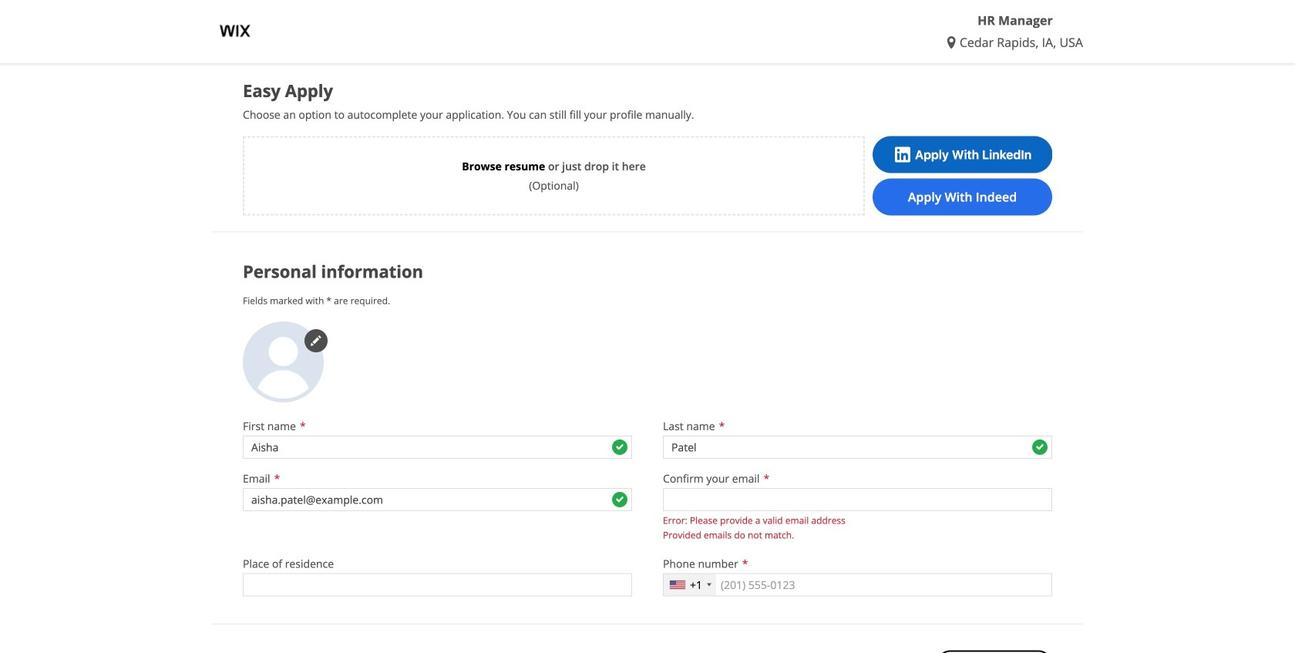 Task type: locate. For each thing, give the bounding box(es) containing it.
wix logo image
[[212, 8, 258, 54]]

location image
[[947, 36, 960, 49]]



